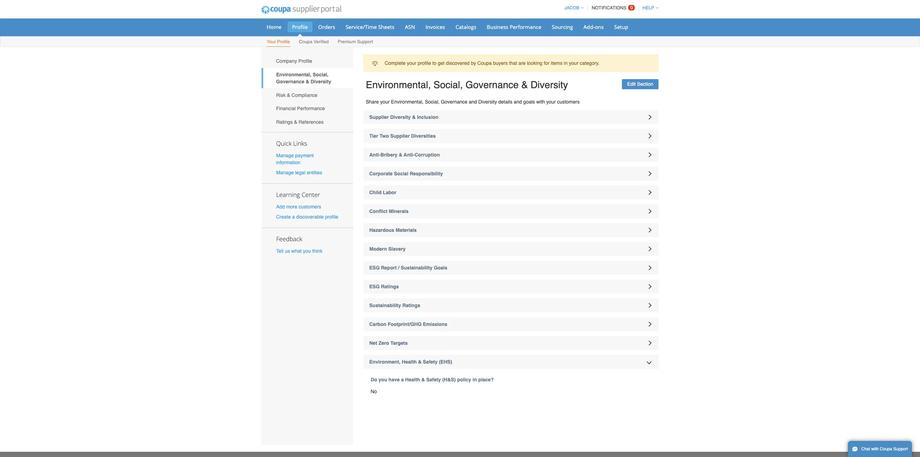 Task type: describe. For each thing, give the bounding box(es) containing it.
your right share
[[381, 99, 390, 105]]

discoverable
[[297, 214, 324, 220]]

looking
[[528, 60, 543, 66]]

modern
[[370, 246, 387, 252]]

modern slavery
[[370, 246, 406, 252]]

ratings for esg
[[381, 284, 399, 289]]

company
[[276, 58, 297, 64]]

add-ons
[[584, 23, 604, 30]]

environment, health & safety (ehs)
[[370, 359, 453, 365]]

you inside button
[[303, 248, 311, 254]]

1 anti- from the left
[[370, 152, 381, 158]]

category.
[[580, 60, 600, 66]]

company profile link
[[262, 54, 353, 68]]

sustainability ratings button
[[364, 298, 659, 312]]

tier two supplier diversities button
[[364, 129, 659, 143]]

sourcing link
[[548, 22, 578, 32]]

coupa inside alert
[[478, 60, 492, 66]]

1 vertical spatial health
[[406, 377, 420, 382]]

complete your profile to get discovered by coupa buyers that are looking for items in your category.
[[385, 60, 600, 66]]

complete your profile to get discovered by coupa buyers that are looking for items in your category. alert
[[364, 54, 659, 72]]

1 vertical spatial sustainability
[[370, 303, 401, 308]]

verified
[[314, 39, 329, 44]]

environment,
[[370, 359, 401, 365]]

inclusion
[[417, 114, 439, 120]]

financial performance link
[[262, 102, 353, 115]]

place?
[[479, 377, 494, 382]]

items
[[551, 60, 563, 66]]

chat
[[862, 447, 871, 451]]

complete
[[385, 60, 406, 66]]

& down the financial performance
[[294, 119, 298, 125]]

& inside dropdown button
[[413, 114, 416, 120]]

business
[[487, 23, 509, 30]]

net zero targets
[[370, 340, 408, 346]]

1 horizontal spatial customers
[[558, 99, 580, 105]]

tier
[[370, 133, 379, 139]]

zero
[[379, 340, 389, 346]]

navigation containing notifications 0
[[562, 1, 659, 15]]

coupa supplier portal image
[[257, 1, 346, 18]]

supplier inside dropdown button
[[370, 114, 389, 120]]

carbon footprint/ghg emissions heading
[[364, 317, 659, 331]]

share your environmental, social, governance and diversity details and goals with your customers
[[366, 99, 580, 105]]

by
[[471, 60, 477, 66]]

esg for esg report / sustainability goals
[[370, 265, 380, 271]]

have
[[389, 377, 400, 382]]

learning
[[276, 190, 300, 199]]

performance for business performance
[[510, 23, 542, 30]]

1 and from the left
[[469, 99, 477, 105]]

1 vertical spatial a
[[401, 377, 404, 382]]

environment, health & safety (ehs) button
[[364, 355, 659, 369]]

0 vertical spatial sustainability
[[401, 265, 433, 271]]

quick
[[276, 139, 292, 147]]

diversity left details
[[479, 99, 497, 105]]

to
[[433, 60, 437, 66]]

more
[[286, 204, 298, 209]]

materials
[[396, 227, 417, 233]]

setup
[[615, 23, 629, 30]]

your profile
[[267, 39, 290, 44]]

get
[[438, 60, 445, 66]]

modern slavery heading
[[364, 242, 659, 256]]

diversity inside "link"
[[311, 79, 332, 84]]

policy
[[458, 377, 472, 382]]

responsibility
[[410, 171, 443, 176]]

profile for company profile
[[299, 58, 313, 64]]

health inside environment, health & safety (ehs) "dropdown button"
[[402, 359, 417, 365]]

conflict minerals
[[370, 208, 409, 214]]

sheets
[[379, 23, 395, 30]]

corporate social responsibility button
[[364, 167, 659, 181]]

manage for manage legal entities
[[276, 170, 294, 175]]

carbon
[[370, 321, 387, 327]]

risk
[[276, 92, 286, 98]]

chat with coupa support button
[[849, 441, 913, 457]]

& inside dropdown button
[[399, 152, 403, 158]]

asn
[[405, 23, 415, 30]]

supplier inside dropdown button
[[391, 133, 410, 139]]

profile inside alert
[[418, 60, 431, 66]]

0 horizontal spatial a
[[292, 214, 295, 220]]

coupa inside button
[[881, 447, 893, 451]]

environmental, inside "link"
[[276, 72, 312, 77]]

what
[[292, 248, 302, 254]]

share
[[366, 99, 379, 105]]

sourcing
[[552, 23, 574, 30]]

service/time sheets link
[[341, 22, 399, 32]]

manage for manage payment information
[[276, 153, 294, 158]]

anti-bribery & anti-corruption
[[370, 152, 440, 158]]

environmental, social, governance & diversity inside "link"
[[276, 72, 332, 84]]

child labor
[[370, 190, 397, 195]]

entities
[[307, 170, 323, 175]]

legal
[[295, 170, 306, 175]]

do
[[371, 377, 378, 382]]

0
[[631, 5, 634, 10]]

compliance
[[292, 92, 318, 98]]

us
[[285, 248, 290, 254]]

carbon footprint/ghg emissions button
[[364, 317, 659, 331]]

edit section link
[[623, 79, 659, 89]]

business performance link
[[483, 22, 546, 32]]

tier two supplier diversities
[[370, 133, 436, 139]]

& right risk
[[287, 92, 291, 98]]

business performance
[[487, 23, 542, 30]]

hazardous materials button
[[364, 223, 659, 237]]

2 vertical spatial environmental,
[[391, 99, 424, 105]]

social
[[394, 171, 409, 176]]

goals
[[434, 265, 448, 271]]

in inside alert
[[564, 60, 568, 66]]

0 vertical spatial with
[[537, 99, 546, 105]]

esg report / sustainability goals
[[370, 265, 448, 271]]

asn link
[[401, 22, 420, 32]]

environmental, social, governance & diversity link
[[262, 68, 353, 88]]

2 vertical spatial social,
[[425, 99, 440, 105]]

minerals
[[389, 208, 409, 214]]

tell us what you think
[[276, 248, 323, 254]]

& inside environmental, social, governance & diversity
[[306, 79, 310, 84]]

governance inside environmental, social, governance & diversity
[[276, 79, 305, 84]]

support inside button
[[894, 447, 909, 451]]

& inside "dropdown button"
[[418, 359, 422, 365]]

tier two supplier diversities heading
[[364, 129, 659, 143]]

financial performance
[[276, 106, 325, 111]]

diversity down for
[[531, 79, 569, 90]]



Task type: vqa. For each thing, say whether or not it's contained in the screenshot.
Text Box
no



Task type: locate. For each thing, give the bounding box(es) containing it.
coupa inside "link"
[[299, 39, 313, 44]]

anti-bribery & anti-corruption heading
[[364, 148, 659, 162]]

0 vertical spatial coupa
[[299, 39, 313, 44]]

profile right your
[[277, 39, 290, 44]]

diversity inside dropdown button
[[391, 114, 411, 120]]

links
[[294, 139, 307, 147]]

your
[[407, 60, 417, 66], [570, 60, 579, 66], [381, 99, 390, 105], [547, 99, 556, 105]]

you right 'do'
[[379, 377, 388, 382]]

notifications
[[592, 5, 627, 10]]

social, up the inclusion
[[425, 99, 440, 105]]

0 horizontal spatial anti-
[[370, 152, 381, 158]]

esg report / sustainability goals button
[[364, 261, 659, 275]]

0 horizontal spatial support
[[357, 39, 373, 44]]

0 horizontal spatial profile
[[325, 214, 339, 220]]

2 horizontal spatial ratings
[[403, 303, 421, 308]]

with right chat
[[872, 447, 880, 451]]

1 horizontal spatial anti-
[[404, 152, 415, 158]]

report
[[381, 265, 397, 271]]

references
[[299, 119, 324, 125]]

2 manage from the top
[[276, 170, 294, 175]]

1 horizontal spatial performance
[[510, 23, 542, 30]]

coupa left verified
[[299, 39, 313, 44]]

feedback
[[276, 235, 303, 243]]

2 esg from the top
[[370, 284, 380, 289]]

esg for esg ratings
[[370, 284, 380, 289]]

0 vertical spatial performance
[[510, 23, 542, 30]]

0 vertical spatial profile
[[418, 60, 431, 66]]

environmental, social, governance & diversity up the share your environmental, social, governance and diversity details and goals with your customers
[[366, 79, 569, 90]]

environment, health & safety (ehs) heading
[[364, 355, 659, 369]]

1 vertical spatial environmental,
[[366, 79, 431, 90]]

ratings & references
[[276, 119, 324, 125]]

1 horizontal spatial and
[[514, 99, 522, 105]]

esg ratings
[[370, 284, 399, 289]]

& right bribery
[[399, 152, 403, 158]]

ratings down report
[[381, 284, 399, 289]]

add-
[[584, 23, 595, 30]]

you right what
[[303, 248, 311, 254]]

0 vertical spatial safety
[[423, 359, 438, 365]]

1 horizontal spatial environmental, social, governance & diversity
[[366, 79, 569, 90]]

labor
[[383, 190, 397, 195]]

& up goals
[[522, 79, 528, 90]]

2 vertical spatial ratings
[[403, 303, 421, 308]]

customers
[[558, 99, 580, 105], [299, 204, 321, 209]]

conflict minerals heading
[[364, 204, 659, 218]]

0 horizontal spatial with
[[537, 99, 546, 105]]

0 horizontal spatial coupa
[[299, 39, 313, 44]]

tell
[[276, 248, 284, 254]]

a right have
[[401, 377, 404, 382]]

performance right business
[[510, 23, 542, 30]]

coupa
[[299, 39, 313, 44], [478, 60, 492, 66], [881, 447, 893, 451]]

0 vertical spatial in
[[564, 60, 568, 66]]

0 vertical spatial support
[[357, 39, 373, 44]]

1 horizontal spatial profile
[[418, 60, 431, 66]]

anti-
[[370, 152, 381, 158], [404, 152, 415, 158]]

financial
[[276, 106, 296, 111]]

hazardous materials heading
[[364, 223, 659, 237]]

0 vertical spatial you
[[303, 248, 311, 254]]

manage down the information
[[276, 170, 294, 175]]

buyers
[[494, 60, 508, 66]]

0 horizontal spatial environmental, social, governance & diversity
[[276, 72, 332, 84]]

1 horizontal spatial with
[[872, 447, 880, 451]]

& up do you have a health & safety (h&s) policy in place?
[[418, 359, 422, 365]]

your right goals
[[547, 99, 556, 105]]

footprint/ghg
[[388, 321, 422, 327]]

profile up environmental, social, governance & diversity "link"
[[299, 58, 313, 64]]

1 horizontal spatial in
[[564, 60, 568, 66]]

profile link
[[288, 22, 313, 32]]

1 vertical spatial customers
[[299, 204, 321, 209]]

premium
[[338, 39, 356, 44]]

your right the complete
[[407, 60, 417, 66]]

learning center
[[276, 190, 320, 199]]

performance up references
[[297, 106, 325, 111]]

1 vertical spatial manage
[[276, 170, 294, 175]]

1 vertical spatial support
[[894, 447, 909, 451]]

1 vertical spatial social,
[[434, 79, 463, 90]]

1 horizontal spatial coupa
[[478, 60, 492, 66]]

with right goals
[[537, 99, 546, 105]]

/
[[398, 265, 400, 271]]

1 horizontal spatial ratings
[[381, 284, 399, 289]]

2 and from the left
[[514, 99, 522, 105]]

1 vertical spatial you
[[379, 377, 388, 382]]

discovered
[[446, 60, 470, 66]]

ratings up carbon footprint/ghg emissions
[[403, 303, 421, 308]]

0 vertical spatial esg
[[370, 265, 380, 271]]

health down environment, health & safety (ehs)
[[406, 377, 420, 382]]

environmental, social, governance & diversity
[[276, 72, 332, 84], [366, 79, 569, 90]]

0 horizontal spatial ratings
[[276, 119, 293, 125]]

child labor heading
[[364, 185, 659, 199]]

environmental, down company profile
[[276, 72, 312, 77]]

environmental, up supplier diversity & inclusion
[[391, 99, 424, 105]]

conflict minerals button
[[364, 204, 659, 218]]

supplier down share
[[370, 114, 389, 120]]

0 horizontal spatial performance
[[297, 106, 325, 111]]

social,
[[313, 72, 329, 77], [434, 79, 463, 90], [425, 99, 440, 105]]

home
[[267, 23, 282, 30]]

information
[[276, 160, 301, 165]]

add more customers link
[[276, 204, 321, 209]]

performance for financial performance
[[297, 106, 325, 111]]

0 vertical spatial health
[[402, 359, 417, 365]]

and left goals
[[514, 99, 522, 105]]

social, down get
[[434, 79, 463, 90]]

modern slavery button
[[364, 242, 659, 256]]

catalogs link
[[452, 22, 481, 32]]

invoices
[[426, 23, 446, 30]]

safety left (h&s) at the bottom left of the page
[[427, 377, 441, 382]]

diversity up 'risk & compliance' link
[[311, 79, 332, 84]]

environmental, social, governance & diversity up compliance
[[276, 72, 332, 84]]

are
[[519, 60, 526, 66]]

0 horizontal spatial and
[[469, 99, 477, 105]]

ratings for sustainability
[[403, 303, 421, 308]]

hazardous
[[370, 227, 395, 233]]

health
[[402, 359, 417, 365], [406, 377, 420, 382]]

add
[[276, 204, 285, 209]]

diversity up tier two supplier diversities
[[391, 114, 411, 120]]

anti- down tier
[[370, 152, 381, 158]]

1 vertical spatial supplier
[[391, 133, 410, 139]]

0 horizontal spatial customers
[[299, 204, 321, 209]]

0 vertical spatial environmental,
[[276, 72, 312, 77]]

profile down coupa supplier portal image
[[292, 23, 308, 30]]

manage up the information
[[276, 153, 294, 158]]

0 vertical spatial manage
[[276, 153, 294, 158]]

health down targets
[[402, 359, 417, 365]]

1 vertical spatial ratings
[[381, 284, 399, 289]]

0 horizontal spatial supplier
[[370, 114, 389, 120]]

conflict
[[370, 208, 388, 214]]

coupa right by
[[478, 60, 492, 66]]

in right policy
[[473, 377, 477, 382]]

no
[[371, 389, 377, 394]]

service/time
[[346, 23, 377, 30]]

& left the inclusion
[[413, 114, 416, 120]]

1 vertical spatial coupa
[[478, 60, 492, 66]]

2 vertical spatial profile
[[299, 58, 313, 64]]

you
[[303, 248, 311, 254], [379, 377, 388, 382]]

esg up sustainability ratings
[[370, 284, 380, 289]]

1 vertical spatial safety
[[427, 377, 441, 382]]

ratings down financial
[[276, 119, 293, 125]]

with inside chat with coupa support button
[[872, 447, 880, 451]]

1 vertical spatial in
[[473, 377, 477, 382]]

2 horizontal spatial coupa
[[881, 447, 893, 451]]

manage
[[276, 153, 294, 158], [276, 170, 294, 175]]

1 vertical spatial esg
[[370, 284, 380, 289]]

risk & compliance link
[[262, 88, 353, 102]]

esg left report
[[370, 265, 380, 271]]

0 vertical spatial customers
[[558, 99, 580, 105]]

profile for your profile
[[277, 39, 290, 44]]

safety inside "dropdown button"
[[423, 359, 438, 365]]

sustainability ratings heading
[[364, 298, 659, 312]]

chat with coupa support
[[862, 447, 909, 451]]

profile inside profile link
[[292, 23, 308, 30]]

that
[[510, 60, 518, 66]]

create
[[276, 214, 291, 220]]

esg inside esg ratings dropdown button
[[370, 284, 380, 289]]

1 esg from the top
[[370, 265, 380, 271]]

think
[[313, 248, 323, 254]]

1 horizontal spatial support
[[894, 447, 909, 451]]

0 vertical spatial supplier
[[370, 114, 389, 120]]

esg inside esg report / sustainability goals dropdown button
[[370, 265, 380, 271]]

for
[[544, 60, 550, 66]]

in
[[564, 60, 568, 66], [473, 377, 477, 382]]

targets
[[391, 340, 408, 346]]

1 horizontal spatial you
[[379, 377, 388, 382]]

manage inside the manage payment information
[[276, 153, 294, 158]]

your
[[267, 39, 276, 44]]

emissions
[[423, 321, 448, 327]]

profile left to
[[418, 60, 431, 66]]

supplier diversity & inclusion heading
[[364, 110, 659, 124]]

quick links
[[276, 139, 307, 147]]

sustainability
[[401, 265, 433, 271], [370, 303, 401, 308]]

child
[[370, 190, 382, 195]]

your profile link
[[267, 38, 291, 47]]

sustainability down esg ratings
[[370, 303, 401, 308]]

jacob link
[[562, 5, 584, 10]]

notifications 0
[[592, 5, 634, 10]]

center
[[302, 190, 320, 199]]

a
[[292, 214, 295, 220], [401, 377, 404, 382]]

net zero targets heading
[[364, 336, 659, 350]]

0 vertical spatial profile
[[292, 23, 308, 30]]

performance
[[510, 23, 542, 30], [297, 106, 325, 111]]

& up 'risk & compliance' link
[[306, 79, 310, 84]]

1 horizontal spatial a
[[401, 377, 404, 382]]

and
[[469, 99, 477, 105], [514, 99, 522, 105]]

social, down company profile link
[[313, 72, 329, 77]]

1 manage from the top
[[276, 153, 294, 158]]

manage legal entities link
[[276, 170, 323, 175]]

esg ratings button
[[364, 280, 659, 294]]

1 vertical spatial with
[[872, 447, 880, 451]]

create a discoverable profile
[[276, 214, 339, 220]]

anti- up corporate social responsibility
[[404, 152, 415, 158]]

edit
[[628, 81, 636, 87]]

ons
[[595, 23, 604, 30]]

invoices link
[[421, 22, 450, 32]]

social, inside environmental, social, governance & diversity
[[313, 72, 329, 77]]

esg ratings heading
[[364, 280, 659, 294]]

company profile
[[276, 58, 313, 64]]

corporate social responsibility heading
[[364, 167, 659, 181]]

a right create
[[292, 214, 295, 220]]

0 horizontal spatial in
[[473, 377, 477, 382]]

sustainability right /
[[401, 265, 433, 271]]

& down environment, health & safety (ehs)
[[422, 377, 425, 382]]

corruption
[[415, 152, 440, 158]]

0 horizontal spatial you
[[303, 248, 311, 254]]

2 vertical spatial coupa
[[881, 447, 893, 451]]

1 vertical spatial profile
[[325, 214, 339, 220]]

goals
[[524, 99, 535, 105]]

service/time sheets
[[346, 23, 395, 30]]

(h&s)
[[443, 377, 456, 382]]

0 vertical spatial ratings
[[276, 119, 293, 125]]

2 anti- from the left
[[404, 152, 415, 158]]

create a discoverable profile link
[[276, 214, 339, 220]]

risk & compliance
[[276, 92, 318, 98]]

do you have a health & safety (h&s) policy in place?
[[371, 377, 494, 382]]

environmental, down the complete
[[366, 79, 431, 90]]

in right items
[[564, 60, 568, 66]]

0 vertical spatial social,
[[313, 72, 329, 77]]

profile inside "your profile" link
[[277, 39, 290, 44]]

setup link
[[610, 22, 633, 32]]

your left category.
[[570, 60, 579, 66]]

1 vertical spatial performance
[[297, 106, 325, 111]]

supplier right two
[[391, 133, 410, 139]]

navigation
[[562, 1, 659, 15]]

add-ons link
[[580, 22, 609, 32]]

1 vertical spatial profile
[[277, 39, 290, 44]]

profile right the discoverable
[[325, 214, 339, 220]]

profile inside company profile link
[[299, 58, 313, 64]]

and left details
[[469, 99, 477, 105]]

safety left (ehs)
[[423, 359, 438, 365]]

add more customers
[[276, 204, 321, 209]]

0 vertical spatial a
[[292, 214, 295, 220]]

hazardous materials
[[370, 227, 417, 233]]

esg report / sustainability goals heading
[[364, 261, 659, 275]]

net zero targets button
[[364, 336, 659, 350]]

coupa right chat
[[881, 447, 893, 451]]

1 horizontal spatial supplier
[[391, 133, 410, 139]]



